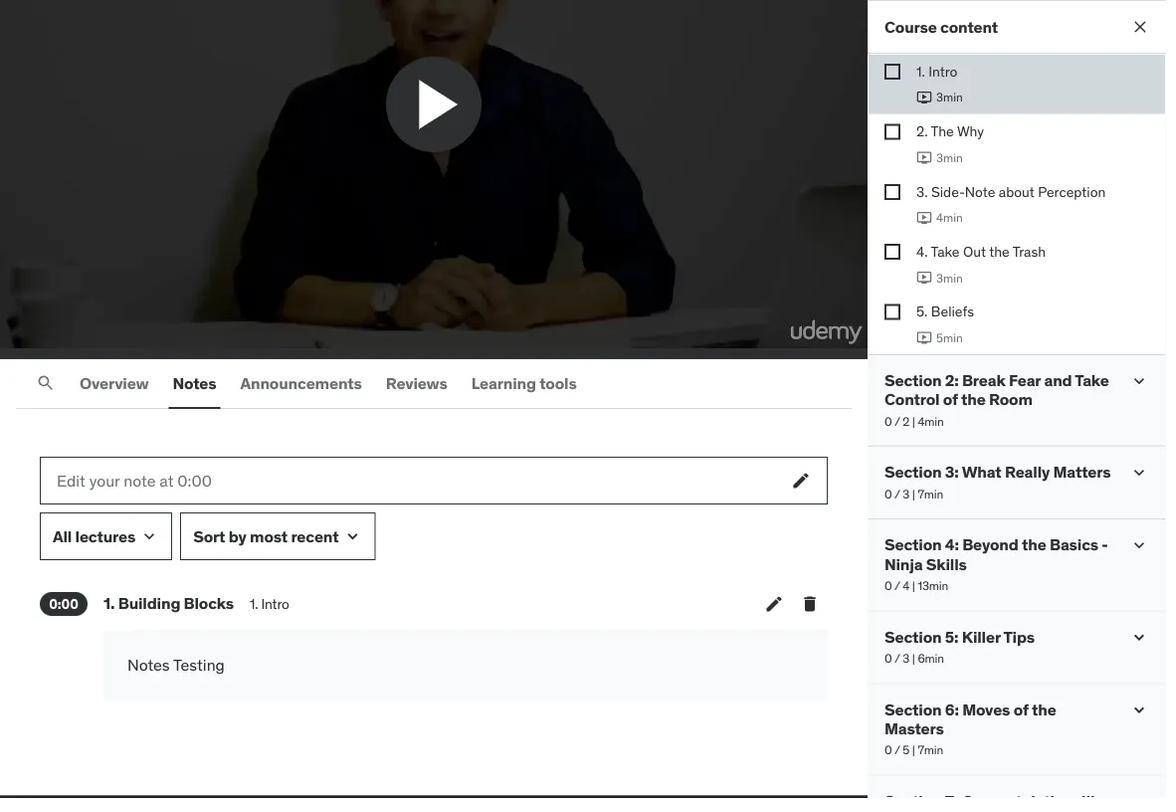 Task type: describe. For each thing, give the bounding box(es) containing it.
3:05
[[223, 327, 252, 345]]

6min
[[918, 651, 945, 667]]

section for /
[[885, 699, 942, 720]]

small image for section 5: killer tips
[[1130, 628, 1150, 647]]

4. take out the trash
[[917, 243, 1046, 260]]

at
[[160, 470, 174, 491]]

4min inside section 2: break fear and take control of the room 0 / 2 | 4min
[[918, 414, 944, 429]]

moves
[[963, 699, 1011, 720]]

ninja
[[885, 554, 923, 574]]

0:00 for 0:00
[[49, 595, 78, 613]]

course content
[[885, 16, 999, 37]]

expanded view image
[[827, 325, 851, 348]]

/ inside section 5: killer tips 0 / 3 | 6min
[[895, 651, 901, 667]]

room
[[990, 389, 1033, 410]]

fear
[[1009, 370, 1041, 391]]

/ inside 'section 3: what really matters 0 / 3 | 7min'
[[895, 487, 901, 502]]

4
[[903, 578, 910, 594]]

0:00 link
[[40, 592, 88, 616]]

really
[[1005, 462, 1050, 482]]

play beliefs image
[[917, 330, 933, 346]]

all lectures button
[[40, 513, 172, 560]]

3 inside section 5: killer tips 0 / 3 | 6min
[[903, 651, 910, 667]]

xsmall image for 5. beliefs
[[885, 304, 901, 320]]

most
[[250, 526, 288, 546]]

reviews button
[[382, 359, 452, 407]]

search image
[[36, 373, 56, 393]]

play the why image
[[917, 150, 933, 166]]

matters
[[1054, 462, 1112, 482]]

reviews
[[386, 373, 448, 393]]

section for |
[[885, 627, 942, 647]]

| inside section 2: break fear and take control of the room 0 / 2 | 4min
[[913, 414, 916, 429]]

section 4: beyond the basics - ninja skills 0 / 4 | 13min
[[885, 535, 1109, 594]]

about
[[999, 182, 1035, 200]]

2
[[903, 414, 910, 429]]

small image for section 3: what really matters
[[1130, 463, 1150, 483]]

0 vertical spatial 4min
[[937, 210, 964, 225]]

0 horizontal spatial 1.
[[104, 593, 115, 614]]

all
[[53, 526, 72, 546]]

video player region
[[0, 0, 870, 359]]

play intro image
[[917, 90, 933, 106]]

all lectures
[[53, 526, 136, 546]]

learning tools
[[472, 373, 577, 393]]

intro inside the sidebar 'element'
[[929, 62, 958, 80]]

5. beliefs
[[917, 303, 975, 321]]

sort
[[193, 526, 225, 546]]

sidebar element
[[868, 0, 1167, 798]]

course
[[885, 16, 937, 37]]

tools
[[540, 373, 577, 393]]

section for 3
[[885, 462, 942, 482]]

why
[[958, 122, 985, 140]]

trash
[[1013, 243, 1046, 260]]

section 3: what really matters 0 / 3 | 7min
[[885, 462, 1112, 502]]

the
[[931, 122, 955, 140]]

testing
[[173, 655, 225, 675]]

0:00 for 0:00 / 3:05
[[181, 327, 210, 345]]

1. intro inside the sidebar 'element'
[[917, 62, 958, 80]]

basics
[[1050, 535, 1099, 555]]

3.
[[917, 182, 928, 200]]

play image
[[17, 325, 41, 348]]

what
[[962, 462, 1002, 482]]

0 inside section 5: killer tips 0 / 3 | 6min
[[885, 651, 893, 667]]

forward 5 seconds image
[[144, 325, 168, 348]]

1 vertical spatial intro
[[261, 595, 289, 613]]

small image for section 4: beyond the basics - ninja skills
[[1130, 536, 1150, 556]]

out
[[964, 243, 987, 260]]

3. side-note about perception
[[917, 182, 1106, 200]]

small image for sort by most recent
[[343, 527, 363, 547]]

0 inside 'section 3: what really matters 0 / 3 | 7min'
[[885, 487, 893, 502]]

unmute image
[[634, 325, 658, 348]]

1. inside the sidebar 'element'
[[917, 62, 926, 80]]

play video image
[[406, 73, 470, 136]]

3min for intro
[[937, 90, 964, 105]]

0 inside section 4: beyond the basics - ninja skills 0 / 4 | 13min
[[885, 578, 893, 594]]

play take out the trash image
[[917, 270, 933, 286]]

announcements button
[[236, 359, 366, 407]]

perception
[[1039, 182, 1106, 200]]

of inside section 6: moves of the masters 0 / 5 | 7min
[[1014, 699, 1029, 720]]

2:
[[946, 370, 959, 391]]

go to next lecture image
[[839, 89, 871, 120]]

transcript in sidebar region image
[[672, 325, 696, 348]]

note
[[966, 182, 996, 200]]

section 2: break fear and take control of the room 0 / 2 | 4min
[[885, 370, 1110, 429]]

3min for take
[[937, 270, 964, 285]]

notes testing
[[127, 655, 236, 675]]

content
[[941, 16, 999, 37]]

lectures
[[75, 526, 136, 546]]

xsmall image for 3. side-note about perception
[[885, 184, 901, 200]]

1 horizontal spatial 1.
[[250, 595, 258, 613]]

13min
[[918, 578, 949, 594]]

fullscreen image
[[789, 325, 813, 348]]

rewind 5 seconds image
[[55, 325, 79, 348]]

the inside section 6: moves of the masters 0 / 5 | 7min
[[1032, 699, 1057, 720]]

/ inside 'video player' region
[[213, 327, 221, 345]]

section 5: killer tips button
[[885, 627, 1114, 647]]

5
[[903, 743, 910, 758]]

small image for edit your note at
[[791, 471, 811, 491]]

xsmall image for 4. take out the trash
[[885, 244, 901, 260]]



Task type: vqa. For each thing, say whether or not it's contained in the screenshot.


Task type: locate. For each thing, give the bounding box(es) containing it.
0 vertical spatial 3
[[903, 487, 910, 502]]

xsmall image for 1. intro
[[885, 64, 901, 80]]

0 horizontal spatial intro
[[261, 595, 289, 613]]

edit your note at 0:00
[[57, 470, 212, 491]]

3 inside 'section 3: what really matters 0 / 3 | 7min'
[[903, 487, 910, 502]]

section 6: moves of the masters button
[[885, 699, 1114, 739]]

1 3min from the top
[[937, 90, 964, 105]]

0 vertical spatial 1. intro
[[917, 62, 958, 80]]

xsmall image left 4.
[[885, 244, 901, 260]]

3min
[[937, 90, 964, 105], [937, 150, 964, 165], [937, 270, 964, 285]]

0 horizontal spatial take
[[931, 243, 960, 260]]

3 section from the top
[[885, 535, 942, 555]]

1 vertical spatial take
[[1076, 370, 1110, 391]]

| up ninja
[[913, 487, 916, 502]]

3min right play intro icon
[[937, 90, 964, 105]]

0 inside section 6: moves of the masters 0 / 5 | 7min
[[885, 743, 893, 758]]

1. intro
[[917, 62, 958, 80], [250, 595, 289, 613]]

1 section from the top
[[885, 370, 942, 391]]

recent
[[291, 526, 339, 546]]

|
[[913, 414, 916, 429], [913, 487, 916, 502], [913, 578, 916, 594], [913, 651, 916, 667], [913, 743, 916, 758]]

0:00 inside 'video player' region
[[181, 327, 210, 345]]

0 vertical spatial xsmall image
[[885, 124, 901, 140]]

0 vertical spatial xsmall image
[[885, 64, 901, 80]]

2 3min from the top
[[937, 150, 964, 165]]

intro up play intro icon
[[929, 62, 958, 80]]

1 horizontal spatial small image
[[791, 471, 811, 491]]

0 horizontal spatial of
[[944, 389, 958, 410]]

2 | from the top
[[913, 487, 916, 502]]

xsmall image down course
[[885, 64, 901, 80]]

0 horizontal spatial notes
[[127, 655, 170, 675]]

add note image
[[265, 325, 289, 348]]

1 horizontal spatial of
[[1014, 699, 1029, 720]]

0 inside section 2: break fear and take control of the room 0 / 2 | 4min
[[885, 414, 893, 429]]

1 vertical spatial 4min
[[918, 414, 944, 429]]

2 vertical spatial 0:00
[[49, 595, 78, 613]]

4min right play side-note about perception icon
[[937, 210, 964, 225]]

2 7min from the top
[[918, 743, 944, 758]]

learning tools button
[[468, 359, 581, 407]]

take inside section 2: break fear and take control of the room 0 / 2 | 4min
[[1076, 370, 1110, 391]]

3:
[[946, 462, 959, 482]]

section left "2:"
[[885, 370, 942, 391]]

small image
[[791, 471, 811, 491], [343, 527, 363, 547]]

beyond
[[963, 535, 1019, 555]]

6:
[[946, 699, 960, 720]]

small image inside all lectures dropdown button
[[140, 527, 159, 547]]

1 horizontal spatial notes
[[173, 373, 217, 393]]

killer
[[962, 627, 1001, 647]]

control
[[885, 389, 940, 410]]

section left the 6:
[[885, 699, 942, 720]]

1. intro right blocks
[[250, 595, 289, 613]]

of right control
[[944, 389, 958, 410]]

1 vertical spatial small image
[[343, 527, 363, 547]]

7min
[[918, 487, 944, 502], [918, 743, 944, 758]]

| inside section 6: moves of the masters 0 / 5 | 7min
[[913, 743, 916, 758]]

break
[[963, 370, 1006, 391]]

5 | from the top
[[913, 743, 916, 758]]

| right 4
[[913, 578, 916, 594]]

3 | from the top
[[913, 578, 916, 594]]

section
[[885, 370, 942, 391], [885, 462, 942, 482], [885, 535, 942, 555], [885, 627, 942, 647], [885, 699, 942, 720]]

close course content sidebar image
[[1131, 17, 1151, 37]]

/ inside section 4: beyond the basics - ninja skills 0 / 4 | 13min
[[895, 578, 901, 594]]

0 vertical spatial intro
[[929, 62, 958, 80]]

section inside section 6: moves of the masters 0 / 5 | 7min
[[885, 699, 942, 720]]

section left 4:
[[885, 535, 942, 555]]

| inside section 4: beyond the basics - ninja skills 0 / 4 | 13min
[[913, 578, 916, 594]]

section inside section 2: break fear and take control of the room 0 / 2 | 4min
[[885, 370, 942, 391]]

4min right 2
[[918, 414, 944, 429]]

section for skills
[[885, 535, 942, 555]]

0 vertical spatial 3min
[[937, 90, 964, 105]]

1 vertical spatial 7min
[[918, 743, 944, 758]]

0:00
[[181, 327, 210, 345], [177, 470, 212, 491], [49, 595, 78, 613]]

section up 6min in the right bottom of the page
[[885, 627, 942, 647]]

take
[[931, 243, 960, 260], [1076, 370, 1110, 391]]

3min right 'play the why' image at the right
[[937, 150, 964, 165]]

1 vertical spatial xsmall image
[[885, 244, 901, 260]]

/ inside section 2: break fear and take control of the room 0 / 2 | 4min
[[895, 414, 901, 429]]

3 left 6min in the right bottom of the page
[[903, 651, 910, 667]]

1 xsmall image from the top
[[885, 64, 901, 80]]

1. intro up play intro icon
[[917, 62, 958, 80]]

section inside 'section 3: what really matters 0 / 3 | 7min'
[[885, 462, 942, 482]]

| inside section 5: killer tips 0 / 3 | 6min
[[913, 651, 916, 667]]

1 horizontal spatial intro
[[929, 62, 958, 80]]

the right "2:"
[[962, 389, 986, 410]]

4 section from the top
[[885, 627, 942, 647]]

2 horizontal spatial 1.
[[917, 62, 926, 80]]

1.
[[917, 62, 926, 80], [104, 593, 115, 614], [250, 595, 258, 613]]

0 vertical spatial of
[[944, 389, 958, 410]]

3min right play take out the trash image
[[937, 270, 964, 285]]

notes inside button
[[173, 373, 217, 393]]

3 0 from the top
[[885, 578, 893, 594]]

1 vertical spatial xsmall image
[[885, 184, 901, 200]]

2 3 from the top
[[903, 651, 910, 667]]

section 2: break fear and take control of the room button
[[885, 370, 1114, 410]]

the right moves
[[1032, 699, 1057, 720]]

notes down '0:00 / 3:05'
[[173, 373, 217, 393]]

1 vertical spatial of
[[1014, 699, 1029, 720]]

small image for section 2: break fear and take control of the room
[[1130, 371, 1150, 391]]

notes
[[173, 373, 217, 393], [127, 655, 170, 675]]

small image
[[1130, 371, 1150, 391], [1130, 463, 1150, 483], [140, 527, 159, 547], [1130, 536, 1150, 556], [1130, 628, 1150, 647], [1130, 700, 1150, 720]]

take right 4.
[[931, 243, 960, 260]]

notes for notes
[[173, 373, 217, 393]]

xsmall image left 5.
[[885, 304, 901, 320]]

the left basics
[[1022, 535, 1047, 555]]

0 vertical spatial 7min
[[918, 487, 944, 502]]

1. building blocks
[[104, 593, 234, 614]]

5min
[[937, 330, 963, 346]]

4 0 from the top
[[885, 651, 893, 667]]

intro
[[929, 62, 958, 80], [261, 595, 289, 613]]

1 vertical spatial 0:00
[[177, 470, 212, 491]]

of right moves
[[1014, 699, 1029, 720]]

/ left 6min in the right bottom of the page
[[895, 651, 901, 667]]

the inside section 4: beyond the basics - ninja skills 0 / 4 | 13min
[[1022, 535, 1047, 555]]

2 section from the top
[[885, 462, 942, 482]]

section 3: what really matters button
[[885, 462, 1114, 482]]

take right and
[[1076, 370, 1110, 391]]

/ up ninja
[[895, 487, 901, 502]]

3 up ninja
[[903, 487, 910, 502]]

2. the why
[[917, 122, 985, 140]]

xsmall image
[[885, 64, 901, 80], [885, 184, 901, 200], [885, 304, 901, 320]]

0:00 right the at
[[177, 470, 212, 491]]

1 vertical spatial notes
[[127, 655, 170, 675]]

tips
[[1004, 627, 1035, 647]]

0 vertical spatial take
[[931, 243, 960, 260]]

0 horizontal spatial small image
[[343, 527, 363, 547]]

2 vertical spatial xsmall image
[[885, 304, 901, 320]]

1 xsmall image from the top
[[885, 124, 901, 140]]

xsmall image
[[885, 124, 901, 140], [885, 244, 901, 260]]

of inside section 2: break fear and take control of the room 0 / 2 | 4min
[[944, 389, 958, 410]]

by
[[229, 526, 247, 546]]

2 xsmall image from the top
[[885, 244, 901, 260]]

small image inside sort by most recent dropdown button
[[343, 527, 363, 547]]

1 3 from the top
[[903, 487, 910, 502]]

2 0 from the top
[[885, 487, 893, 502]]

0 left 5
[[885, 743, 893, 758]]

1 0 from the top
[[885, 414, 893, 429]]

section for of
[[885, 370, 942, 391]]

2 vertical spatial 3min
[[937, 270, 964, 285]]

note
[[124, 470, 156, 491]]

sort by most recent
[[193, 526, 339, 546]]

section left 3:
[[885, 462, 942, 482]]

section inside section 5: killer tips 0 / 3 | 6min
[[885, 627, 942, 647]]

overview button
[[76, 359, 153, 407]]

3 3min from the top
[[937, 270, 964, 285]]

0 vertical spatial small image
[[791, 471, 811, 491]]

7min inside 'section 3: what really matters 0 / 3 | 7min'
[[918, 487, 944, 502]]

notes for notes testing
[[127, 655, 170, 675]]

0 up ninja
[[885, 487, 893, 502]]

building
[[118, 593, 180, 614]]

/ left 2
[[895, 414, 901, 429]]

5 section from the top
[[885, 699, 942, 720]]

masters
[[885, 718, 945, 739]]

1. left building
[[104, 593, 115, 614]]

blocks
[[184, 593, 234, 614]]

7min right 5
[[918, 743, 944, 758]]

the
[[990, 243, 1010, 260], [962, 389, 986, 410], [1022, 535, 1047, 555], [1032, 699, 1057, 720]]

1 vertical spatial 1. intro
[[250, 595, 289, 613]]

0:00 / 3:05
[[181, 327, 252, 345]]

and
[[1045, 370, 1073, 391]]

0 horizontal spatial 1. intro
[[250, 595, 289, 613]]

/
[[213, 327, 221, 345], [895, 414, 901, 429], [895, 487, 901, 502], [895, 578, 901, 594], [895, 651, 901, 667], [895, 743, 901, 758]]

small image for section 6: moves of the masters
[[1130, 700, 1150, 720]]

| inside 'section 3: what really matters 0 / 3 | 7min'
[[913, 487, 916, 502]]

2.
[[917, 122, 928, 140]]

/ inside section 6: moves of the masters 0 / 5 | 7min
[[895, 743, 901, 758]]

1 vertical spatial 3
[[903, 651, 910, 667]]

1 vertical spatial 3min
[[937, 150, 964, 165]]

| right 5
[[913, 743, 916, 758]]

1 horizontal spatial 1. intro
[[917, 62, 958, 80]]

0
[[885, 414, 893, 429], [885, 487, 893, 502], [885, 578, 893, 594], [885, 651, 893, 667], [885, 743, 893, 758]]

7min up skills
[[918, 487, 944, 502]]

1. up play intro icon
[[917, 62, 926, 80]]

3min for the
[[937, 150, 964, 165]]

section 5: killer tips 0 / 3 | 6min
[[885, 627, 1035, 667]]

5.
[[917, 303, 928, 321]]

play side-note about perception image
[[917, 210, 933, 226]]

/ left 4
[[895, 578, 901, 594]]

/ left 3:05
[[213, 327, 221, 345]]

sort by most recent button
[[180, 513, 376, 560]]

1. right blocks
[[250, 595, 258, 613]]

-
[[1102, 535, 1109, 555]]

skills
[[927, 554, 967, 574]]

3
[[903, 487, 910, 502], [903, 651, 910, 667]]

5:
[[946, 627, 959, 647]]

beliefs
[[932, 303, 975, 321]]

overview
[[80, 373, 149, 393]]

5 0 from the top
[[885, 743, 893, 758]]

1 7min from the top
[[918, 487, 944, 502]]

0 left 4
[[885, 578, 893, 594]]

section 4: beyond the basics - ninja skills button
[[885, 535, 1114, 574]]

2 xsmall image from the top
[[885, 184, 901, 200]]

edit
[[57, 470, 85, 491]]

0 left 6min in the right bottom of the page
[[885, 651, 893, 667]]

the inside section 2: break fear and take control of the room 0 / 2 | 4min
[[962, 389, 986, 410]]

4min
[[937, 210, 964, 225], [918, 414, 944, 429]]

0:00 down all on the left bottom of page
[[49, 595, 78, 613]]

intro right blocks
[[261, 595, 289, 613]]

0 left 2
[[885, 414, 893, 429]]

/ left 5
[[895, 743, 901, 758]]

your
[[89, 470, 120, 491]]

7min inside section 6: moves of the masters 0 / 5 | 7min
[[918, 743, 944, 758]]

1 horizontal spatial take
[[1076, 370, 1110, 391]]

1 | from the top
[[913, 414, 916, 429]]

0 vertical spatial 0:00
[[181, 327, 210, 345]]

delete bookmark image
[[800, 594, 820, 614]]

3 xsmall image from the top
[[885, 304, 901, 320]]

| left 6min in the right bottom of the page
[[913, 651, 916, 667]]

0:00 right forward 5 seconds image
[[181, 327, 210, 345]]

learning
[[472, 373, 536, 393]]

xsmall image left the 2.
[[885, 124, 901, 140]]

edit bookmark image
[[765, 594, 784, 614]]

4:
[[946, 535, 959, 555]]

progress bar slider
[[12, 296, 856, 320]]

xsmall image for 2. the why
[[885, 124, 901, 140]]

the right out at the top right of page
[[990, 243, 1010, 260]]

section inside section 4: beyond the basics - ninja skills 0 / 4 | 13min
[[885, 535, 942, 555]]

subtitles image
[[710, 325, 734, 348]]

announcements
[[240, 373, 362, 393]]

4 | from the top
[[913, 651, 916, 667]]

xsmall image left 3.
[[885, 184, 901, 200]]

4.
[[917, 243, 928, 260]]

of
[[944, 389, 958, 410], [1014, 699, 1029, 720]]

| right 2
[[913, 414, 916, 429]]

side-
[[932, 182, 966, 200]]

section 6: moves of the masters 0 / 5 | 7min
[[885, 699, 1057, 758]]

notes button
[[169, 359, 220, 407]]

0 vertical spatial notes
[[173, 373, 217, 393]]

settings image
[[748, 325, 772, 348]]

notes left testing
[[127, 655, 170, 675]]



